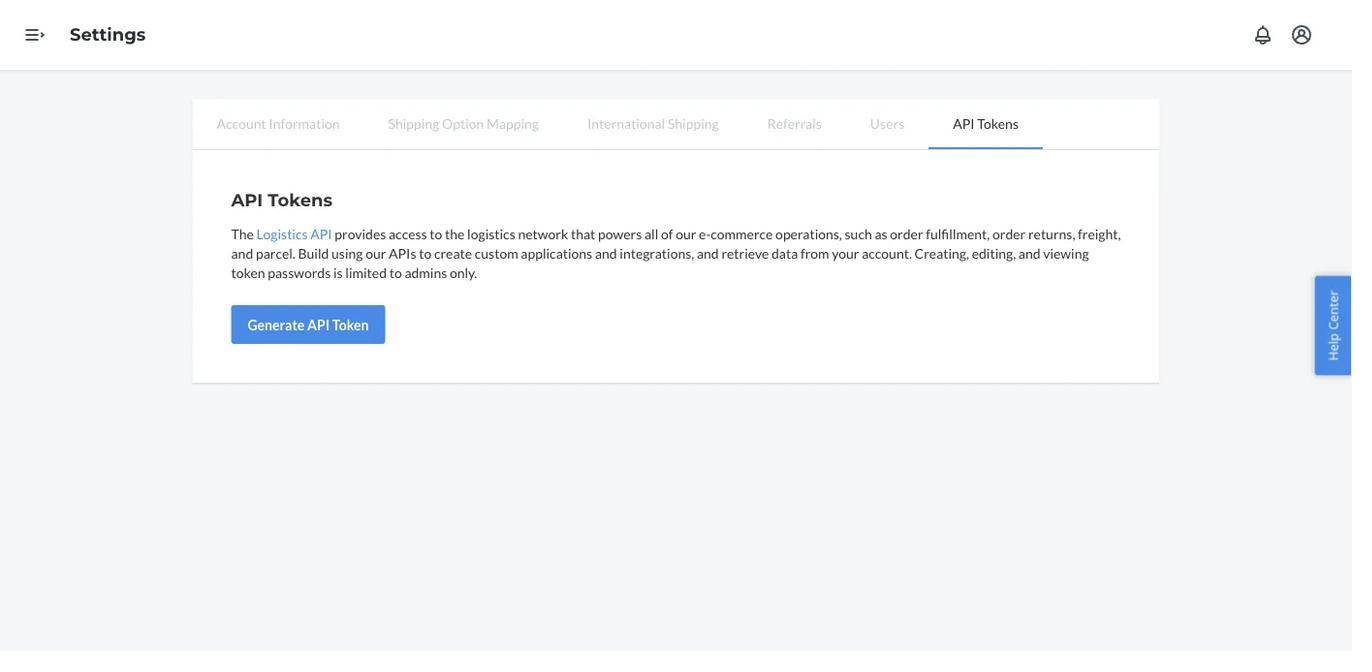 Task type: describe. For each thing, give the bounding box(es) containing it.
editing,
[[972, 245, 1016, 261]]

4 and from the left
[[1019, 245, 1041, 261]]

2 order from the left
[[993, 225, 1026, 242]]

fulfillment,
[[926, 225, 990, 242]]

help
[[1325, 334, 1342, 361]]

0 vertical spatial to
[[430, 225, 442, 242]]

settings
[[70, 24, 146, 45]]

tab list containing account information
[[192, 99, 1160, 150]]

build
[[298, 245, 329, 261]]

1 and from the left
[[231, 245, 253, 261]]

passwords
[[268, 264, 331, 281]]

logistics
[[467, 225, 515, 242]]

the
[[445, 225, 465, 242]]

parcel.
[[256, 245, 295, 261]]

logistics api link
[[257, 225, 332, 242]]

settings link
[[70, 24, 146, 45]]

open navigation image
[[23, 23, 47, 47]]

integrations,
[[620, 245, 694, 261]]

1 horizontal spatial our
[[676, 225, 696, 242]]

from
[[801, 245, 829, 261]]

1 vertical spatial our
[[366, 245, 386, 261]]

api tokens tab
[[929, 99, 1043, 149]]

data
[[772, 245, 798, 261]]

powers
[[598, 225, 642, 242]]

generate api token
[[248, 317, 369, 333]]

open notifications image
[[1252, 23, 1275, 47]]

shipping option mapping
[[388, 115, 539, 131]]

3 and from the left
[[697, 245, 719, 261]]

tokens inside tab
[[977, 115, 1019, 131]]

creating,
[[915, 245, 969, 261]]

returns,
[[1029, 225, 1075, 242]]

help center button
[[1315, 276, 1352, 376]]

limited
[[345, 264, 387, 281]]

1 vertical spatial to
[[419, 245, 432, 261]]

information
[[269, 115, 340, 131]]

api inside button
[[307, 317, 330, 333]]

shipping inside tab
[[668, 115, 719, 131]]

network
[[518, 225, 568, 242]]

generate api token button
[[231, 305, 385, 344]]

international shipping tab
[[563, 99, 743, 147]]

token
[[332, 317, 369, 333]]



Task type: locate. For each thing, give the bounding box(es) containing it.
to up admins
[[419, 245, 432, 261]]

provides
[[335, 225, 386, 242]]

0 vertical spatial our
[[676, 225, 696, 242]]

custom
[[475, 245, 518, 261]]

1 order from the left
[[890, 225, 923, 242]]

that
[[571, 225, 596, 242]]

referrals tab
[[743, 99, 846, 147]]

our
[[676, 225, 696, 242], [366, 245, 386, 261]]

api tokens inside tab
[[953, 115, 1019, 131]]

shipping
[[388, 115, 439, 131], [668, 115, 719, 131]]

tab list
[[192, 99, 1160, 150]]

api up the on the left
[[231, 189, 263, 210]]

the logistics api
[[231, 225, 332, 242]]

shipping inside 'tab'
[[388, 115, 439, 131]]

applications
[[521, 245, 593, 261]]

order up editing,
[[993, 225, 1026, 242]]

referrals
[[767, 115, 822, 131]]

1 horizontal spatial api tokens
[[953, 115, 1019, 131]]

account information tab
[[192, 99, 364, 147]]

api up build
[[310, 225, 332, 242]]

e-
[[699, 225, 711, 242]]

account.
[[862, 245, 912, 261]]

users
[[870, 115, 905, 131]]

our up "limited"
[[366, 245, 386, 261]]

account information
[[217, 115, 340, 131]]

order right the as at the right top
[[890, 225, 923, 242]]

api inside tab
[[953, 115, 975, 131]]

create
[[434, 245, 472, 261]]

0 vertical spatial tokens
[[977, 115, 1019, 131]]

users tab
[[846, 99, 929, 147]]

is
[[333, 264, 343, 281]]

2 vertical spatial to
[[389, 264, 402, 281]]

to left the
[[430, 225, 442, 242]]

mapping
[[487, 115, 539, 131]]

0 horizontal spatial tokens
[[268, 189, 333, 210]]

order
[[890, 225, 923, 242], [993, 225, 1026, 242]]

to
[[430, 225, 442, 242], [419, 245, 432, 261], [389, 264, 402, 281]]

and
[[231, 245, 253, 261], [595, 245, 617, 261], [697, 245, 719, 261], [1019, 245, 1041, 261]]

api right the users tab
[[953, 115, 975, 131]]

the
[[231, 225, 254, 242]]

account
[[217, 115, 266, 131]]

shipping option mapping tab
[[364, 99, 563, 147]]

1 shipping from the left
[[388, 115, 439, 131]]

center
[[1325, 291, 1342, 330]]

api tokens
[[953, 115, 1019, 131], [231, 189, 333, 210]]

0 horizontal spatial order
[[890, 225, 923, 242]]

freight,
[[1078, 225, 1121, 242]]

of
[[661, 225, 673, 242]]

0 vertical spatial api tokens
[[953, 115, 1019, 131]]

2 and from the left
[[595, 245, 617, 261]]

help center
[[1325, 291, 1342, 361]]

shipping left option
[[388, 115, 439, 131]]

2 shipping from the left
[[668, 115, 719, 131]]

option
[[442, 115, 484, 131]]

commerce
[[711, 225, 773, 242]]

using
[[332, 245, 363, 261]]

apis
[[389, 245, 416, 261]]

0 horizontal spatial our
[[366, 245, 386, 261]]

api left token
[[307, 317, 330, 333]]

access
[[389, 225, 427, 242]]

admins
[[405, 264, 447, 281]]

0 horizontal spatial api tokens
[[231, 189, 333, 210]]

and down e-
[[697, 245, 719, 261]]

such
[[845, 225, 872, 242]]

international shipping
[[587, 115, 719, 131]]

token
[[231, 264, 265, 281]]

and down the on the left
[[231, 245, 253, 261]]

0 horizontal spatial shipping
[[388, 115, 439, 131]]

logistics
[[257, 225, 308, 242]]

and down powers
[[595, 245, 617, 261]]

api
[[953, 115, 975, 131], [231, 189, 263, 210], [310, 225, 332, 242], [307, 317, 330, 333]]

tokens
[[977, 115, 1019, 131], [268, 189, 333, 210]]

open account menu image
[[1290, 23, 1314, 47]]

international
[[587, 115, 665, 131]]

provides access to the logistics network that powers all of our e-commerce operations, such as order fulfillment, order returns, freight, and parcel. build using our apis to create custom applications and integrations, and retrieve data from your account. creating, editing, and viewing token passwords is limited to admins only.
[[231, 225, 1121, 281]]

1 vertical spatial tokens
[[268, 189, 333, 210]]

1 horizontal spatial order
[[993, 225, 1026, 242]]

viewing
[[1043, 245, 1089, 261]]

shipping right international
[[668, 115, 719, 131]]

generate
[[248, 317, 305, 333]]

and down returns, at right top
[[1019, 245, 1041, 261]]

our left e-
[[676, 225, 696, 242]]

all
[[645, 225, 658, 242]]

as
[[875, 225, 888, 242]]

1 vertical spatial api tokens
[[231, 189, 333, 210]]

1 horizontal spatial tokens
[[977, 115, 1019, 131]]

only.
[[450, 264, 477, 281]]

retrieve
[[722, 245, 769, 261]]

operations,
[[776, 225, 842, 242]]

1 horizontal spatial shipping
[[668, 115, 719, 131]]

to down apis
[[389, 264, 402, 281]]

your
[[832, 245, 859, 261]]



Task type: vqa. For each thing, say whether or not it's contained in the screenshot.
the and
yes



